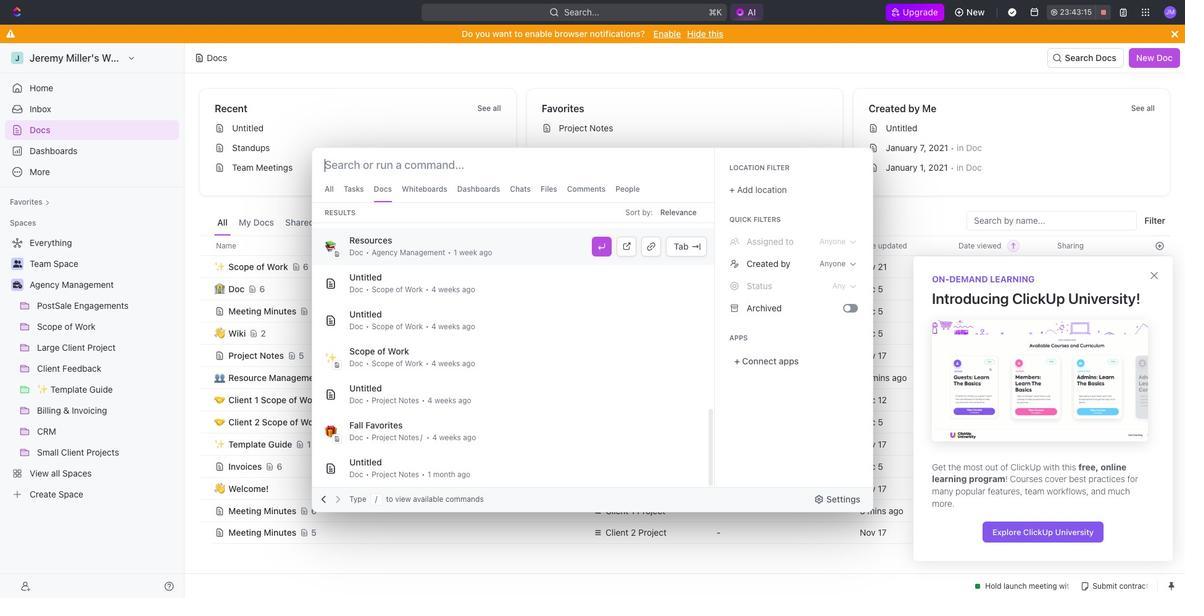 Task type: vqa. For each thing, say whether or not it's contained in the screenshot.


Task type: describe. For each thing, give the bounding box(es) containing it.
resource management
[[228, 373, 322, 383]]

business time image
[[594, 486, 602, 492]]

dec for meeting minutes
[[860, 306, 876, 316]]

+ for + add location
[[729, 185, 735, 195]]

16 mins ago for 5
[[959, 417, 1006, 427]]

type
[[349, 495, 366, 504]]

2 for client 1 scope of work docs
[[358, 395, 364, 405]]

my docs button
[[236, 211, 277, 236]]

dec 5 for client 2 scope of work docs
[[860, 417, 883, 427]]

docs up 🎁
[[323, 395, 344, 405]]

dashboards inside 'sidebar' navigation
[[30, 146, 78, 156]]

meeting minutes for client 2 project
[[228, 528, 296, 538]]

settings button
[[809, 490, 868, 510]]

get the most out of clickup with this
[[932, 462, 1078, 473]]

with
[[1043, 462, 1060, 473]]

do
[[462, 28, 473, 39]]

shared button
[[282, 211, 317, 236]]

status
[[747, 281, 772, 291]]

1 horizontal spatial archived
[[747, 303, 782, 314]]

doc inside standups doc
[[349, 211, 363, 220]]

courses
[[1010, 474, 1043, 485]]

practices
[[1089, 474, 1125, 485]]

on-
[[932, 274, 949, 285]]

favorites button
[[5, 195, 55, 210]]

filters
[[754, 215, 781, 223]]

resource
[[228, 373, 267, 383]]

Search by name... text field
[[974, 212, 1130, 230]]

!
[[1005, 474, 1008, 485]]

to view available commands
[[386, 495, 484, 504]]

agency inside scrollable content region
[[372, 248, 398, 257]]

management inside 'sidebar' navigation
[[62, 280, 114, 290]]

untitled link for recent
[[210, 119, 511, 138]]

nov 17 for 16 mins ago
[[860, 439, 887, 450]]

1 meeting minutes from the top
[[228, 306, 296, 316]]

project inside "link"
[[559, 123, 587, 133]]

popular
[[956, 486, 986, 497]]

commands
[[446, 495, 484, 504]]

new for new
[[966, 7, 985, 17]]

apps
[[779, 356, 799, 367]]

management inside "button"
[[269, 373, 322, 383]]

1 left week
[[454, 248, 457, 257]]

1 3 from the left
[[860, 506, 865, 516]]

meeting minutes for client 1 project
[[228, 506, 296, 516]]

nov 17 for yesterday
[[860, 350, 887, 361]]

1 left month
[[428, 470, 431, 480]]

0 horizontal spatial /
[[375, 495, 377, 504]]

much
[[1108, 486, 1130, 497]]

anyone for assigned to
[[820, 237, 846, 246]]

18 mins ago
[[959, 373, 1006, 383]]

jkkwz image
[[729, 304, 739, 314]]

1 nov from the top
[[860, 261, 876, 272]]

wiki
[[228, 328, 246, 339]]

name
[[216, 241, 236, 250]]

quick
[[729, 215, 752, 223]]

client 1 project
[[606, 506, 665, 516]]

• for january 1, 2021
[[950, 163, 954, 173]]

by for created by
[[781, 259, 790, 269]]

management inside scrollable content region
[[400, 248, 445, 257]]

16 for 17
[[959, 439, 968, 450]]

standups for standups doc
[[349, 198, 388, 209]]

1 minutes from the top
[[264, 306, 296, 316]]

week
[[459, 248, 477, 257]]

comments
[[567, 185, 606, 194]]

team meetings
[[232, 162, 293, 173]]

meeting for client 1 project
[[228, 506, 262, 516]]

updated
[[878, 241, 907, 250]]

settings
[[826, 494, 860, 505]]

1 down resource
[[254, 395, 259, 405]]

0 vertical spatial to
[[514, 28, 523, 39]]

template guide
[[228, 439, 292, 450]]

15
[[959, 461, 968, 472]]

january 7, 2021 • in doc
[[886, 143, 982, 153]]

inbox link
[[5, 99, 179, 119]]

free, online learning program
[[932, 462, 1129, 485]]

2 for wiki
[[261, 328, 266, 339]]

archived button
[[467, 211, 510, 236]]

0 vertical spatial 17 mins ago
[[860, 373, 907, 383]]

welcome!
[[228, 484, 269, 494]]

date for date updated
[[860, 241, 876, 250]]

1 week ago
[[454, 248, 492, 257]]

client 1 scope of work docs
[[228, 395, 344, 405]]

any
[[832, 281, 846, 291]]

0 horizontal spatial to
[[386, 495, 393, 504]]

whiteboards
[[402, 185, 447, 194]]

nov for 16 mins ago
[[860, 439, 876, 450]]

agency inside 'sidebar' navigation
[[30, 280, 59, 290]]

want
[[492, 28, 512, 39]]

explore
[[993, 528, 1021, 538]]

upgrade
[[903, 7, 938, 17]]

agency management inside scrollable content region
[[372, 248, 445, 257]]

dec for wiki
[[860, 328, 876, 339]]

all button
[[214, 211, 231, 236]]

sharing
[[1057, 241, 1084, 250]]

project notes /
[[372, 433, 423, 443]]

2 for client 2 scope of work docs
[[360, 417, 365, 427]]

1 vertical spatial this
[[1062, 462, 1076, 473]]

nov for 4 mins ago
[[860, 484, 876, 494]]

in for january 1, 2021
[[957, 162, 964, 173]]

standups for standups
[[232, 143, 270, 153]]

project notes down resource management "button"
[[372, 396, 419, 406]]

recent
[[215, 103, 247, 114]]

assigned button
[[418, 211, 462, 236]]

add
[[737, 185, 753, 195]]

explore clickup university button
[[983, 522, 1104, 543]]

yesterday for 17
[[959, 350, 998, 361]]

5 nov from the top
[[860, 528, 876, 538]]

date updated
[[860, 241, 907, 250]]

chats
[[510, 185, 531, 194]]

16 mins ago for 17
[[959, 439, 1006, 450]]

1 3 mins ago from the left
[[860, 506, 904, 516]]

1,
[[920, 162, 926, 173]]

row containing scope of work
[[199, 255, 1170, 279]]

new for new doc
[[1136, 52, 1154, 63]]

xqnvl image for created by
[[729, 259, 739, 269]]

project notes link
[[537, 119, 838, 138]]

15 mins ago
[[959, 461, 1006, 472]]

notifications?
[[590, 28, 645, 39]]

online
[[1101, 462, 1127, 473]]

7,
[[920, 143, 926, 153]]

⌘k
[[709, 7, 722, 17]]

2021 for january 7, 2021
[[929, 143, 948, 153]]

enable
[[525, 28, 552, 39]]

📚
[[325, 241, 337, 252]]

best
[[1069, 474, 1086, 485]]

date for date viewed
[[959, 241, 975, 250]]

docs inside button
[[253, 217, 274, 228]]

• for january 7, 2021
[[951, 143, 954, 153]]

2 horizontal spatial favorites
[[542, 103, 584, 114]]

2 3 from the left
[[959, 506, 964, 516]]

shared
[[285, 217, 314, 228]]

dec for doc
[[860, 284, 876, 294]]

clickup inside on-demand learning introducing clickup university!
[[1012, 290, 1065, 307]]

14 row from the top
[[199, 521, 1170, 546]]

see all button for recent
[[472, 101, 506, 116]]

4 nov 17 from the top
[[860, 528, 887, 538]]

filter
[[767, 164, 790, 172]]

Search or run a command… text field
[[325, 158, 477, 173]]

university
[[1055, 528, 1094, 538]]

private button
[[322, 211, 357, 236]]

2 horizontal spatial agency
[[606, 484, 635, 494]]

row containing invoices
[[199, 455, 1170, 479]]

row containing client 1 scope of work docs
[[199, 388, 1170, 413]]

docs up standups doc
[[374, 185, 392, 194]]

business time image
[[13, 281, 22, 289]]

get
[[932, 462, 946, 473]]

see all button for created by me
[[1126, 101, 1160, 116]]

welcome! button
[[215, 478, 578, 500]]

many
[[932, 486, 953, 497]]

agency management inside row
[[606, 484, 690, 494]]

agency management inside the 'agency management' link
[[30, 280, 114, 290]]

program
[[969, 474, 1005, 485]]

0 horizontal spatial 12
[[307, 439, 316, 450]]

the
[[948, 462, 961, 473]]

team
[[1025, 486, 1045, 497]]

6 for invoices
[[277, 461, 282, 472]]

favorites inside button
[[10, 198, 42, 207]]

minutes for client 1 project
[[264, 506, 296, 516]]

+ for + connect apps
[[734, 356, 740, 367]]

1 vertical spatial to
[[786, 236, 794, 247]]

6 for doc
[[259, 284, 265, 294]]

meetings
[[256, 162, 293, 173]]

project notes up resource
[[228, 350, 284, 361]]

nov for yesterday
[[860, 350, 876, 361]]

client 2 scope of work docs
[[228, 417, 345, 427]]

13 row from the top
[[199, 499, 1170, 524]]

workflows,
[[1047, 486, 1089, 497]]

more.
[[932, 498, 955, 509]]

row containing welcome!
[[199, 478, 1170, 500]]

all for recent
[[493, 104, 501, 113]]

created by me
[[869, 103, 937, 114]]

docs up recent on the left of page
[[207, 52, 227, 63]]

workspace button
[[362, 211, 413, 236]]

january for january 1, 2021
[[886, 162, 918, 173]]



Task type: locate. For each thing, give the bounding box(es) containing it.
✨
[[325, 352, 337, 364]]

client down client 1 project
[[606, 528, 629, 538]]

new button
[[949, 2, 992, 22]]

my
[[239, 217, 251, 228]]

• inside january 1, 2021 • in doc
[[950, 163, 954, 173]]

12
[[878, 395, 887, 405], [307, 439, 316, 450]]

nov 17 up settings
[[860, 484, 887, 494]]

client
[[228, 395, 252, 405], [228, 417, 252, 427], [606, 506, 629, 516], [606, 528, 629, 538]]

doc inside button
[[1157, 52, 1173, 63]]

0 horizontal spatial untitled link
[[210, 119, 511, 138]]

0 horizontal spatial 3 mins ago
[[860, 506, 904, 516]]

standups inside standups 'link'
[[232, 143, 270, 153]]

23:43:16
[[1060, 7, 1092, 17]]

january 1, 2021 • in doc
[[886, 162, 982, 173]]

see for recent
[[477, 104, 491, 113]]

dialog
[[914, 257, 1173, 562]]

0 vertical spatial 2021
[[929, 143, 948, 153]]

2 vertical spatial favorites
[[366, 420, 403, 431]]

this up best
[[1062, 462, 1076, 473]]

0 vertical spatial clickup
[[1012, 290, 1065, 307]]

2 meeting from the top
[[228, 506, 262, 516]]

upgrade link
[[885, 4, 944, 21]]

scrollable content region
[[312, 0, 714, 488]]

0 horizontal spatial created
[[747, 259, 778, 269]]

• up january 1, 2021 • in doc
[[951, 143, 954, 153]]

1 vertical spatial 16
[[959, 439, 968, 450]]

16 down 18 at bottom right
[[959, 417, 968, 427]]

notes
[[590, 123, 613, 133], [260, 350, 284, 361], [399, 396, 419, 406], [399, 433, 419, 443], [399, 470, 419, 480]]

docs right search
[[1096, 52, 1116, 63]]

0 horizontal spatial 17 mins ago
[[860, 373, 907, 383]]

client up client 2 project
[[606, 506, 629, 516]]

× button
[[1149, 266, 1159, 283]]

january left 7,
[[886, 143, 918, 153]]

1 vertical spatial standups
[[349, 198, 388, 209]]

people
[[616, 185, 640, 194]]

2 nov 17 from the top
[[860, 439, 887, 450]]

0 vertical spatial •
[[951, 143, 954, 153]]

learning
[[932, 474, 967, 485]]

xqnvl image up 'jkkwz' image
[[729, 281, 739, 291]]

xqnvl image for status
[[729, 281, 739, 291]]

0 horizontal spatial archived
[[470, 217, 506, 228]]

agency management right business time image at the top left of the page
[[30, 280, 114, 290]]

nov 21
[[860, 261, 887, 272]]

16 mins ago
[[959, 417, 1006, 427], [959, 439, 1006, 450]]

2 vertical spatial meeting
[[228, 528, 262, 538]]

row containing name
[[199, 236, 1170, 256]]

1 all from the left
[[493, 104, 501, 113]]

8 row from the top
[[199, 388, 1170, 413]]

view
[[395, 495, 411, 504]]

2021 right 7,
[[929, 143, 948, 153]]

2 down client 1 project
[[631, 528, 636, 538]]

client up 'template'
[[228, 417, 252, 427]]

0 horizontal spatial all
[[217, 217, 228, 228]]

16 mins ago up 15 mins ago
[[959, 439, 1006, 450]]

2 vertical spatial to
[[386, 495, 393, 504]]

0 horizontal spatial assigned
[[422, 217, 459, 228]]

row containing resource management
[[199, 367, 1170, 389]]

0 vertical spatial all
[[325, 185, 334, 194]]

1 vertical spatial location
[[593, 241, 623, 250]]

3 meeting from the top
[[228, 528, 262, 538]]

date left viewed
[[959, 241, 975, 250]]

2 16 from the top
[[959, 439, 968, 450]]

5 row from the top
[[199, 321, 1170, 346]]

1 horizontal spatial created
[[869, 103, 906, 114]]

+ left connect
[[734, 356, 740, 367]]

2 all from the left
[[1147, 104, 1155, 113]]

resource management button
[[215, 367, 578, 389]]

cover
[[1045, 474, 1067, 485]]

1 16 from the top
[[959, 417, 968, 427]]

0 vertical spatial agency
[[372, 248, 398, 257]]

1 meeting from the top
[[228, 306, 262, 316]]

client for client 1 project
[[606, 506, 629, 516]]

1 vertical spatial all
[[217, 217, 228, 228]]

docs inside button
[[1096, 52, 1116, 63]]

date viewed button
[[951, 236, 1020, 256]]

in for january 7, 2021
[[957, 143, 964, 153]]

3 minutes from the top
[[264, 528, 296, 538]]

• down january 7, 2021 • in doc
[[950, 163, 954, 173]]

assigned inside button
[[422, 217, 459, 228]]

docs right my
[[253, 217, 274, 228]]

ago
[[479, 248, 492, 257], [462, 285, 475, 294], [462, 322, 475, 331], [462, 359, 475, 369], [892, 373, 907, 383], [991, 373, 1006, 383], [991, 395, 1006, 405], [458, 396, 471, 406], [991, 417, 1006, 427], [463, 433, 476, 443], [991, 439, 1006, 450], [991, 461, 1006, 472], [457, 470, 470, 480], [988, 484, 1002, 494], [889, 506, 904, 516], [987, 506, 1002, 516]]

0 vertical spatial minutes
[[264, 306, 296, 316]]

archived up 1 week ago
[[470, 217, 506, 228]]

standups down the tasks
[[349, 198, 388, 209]]

project notes inside "link"
[[559, 123, 613, 133]]

1 vertical spatial created
[[747, 259, 778, 269]]

0 vertical spatial new
[[966, 7, 985, 17]]

table containing scope of work
[[199, 236, 1170, 546]]

1 horizontal spatial to
[[514, 28, 523, 39]]

0 vertical spatial yesterday
[[959, 328, 998, 339]]

7 row from the top
[[199, 367, 1170, 389]]

scope of work
[[228, 261, 288, 272], [372, 285, 423, 294], [372, 322, 423, 331], [349, 346, 409, 357], [372, 359, 423, 369]]

docs left fall
[[324, 417, 345, 427]]

0 vertical spatial anyone
[[820, 237, 846, 246]]

location up add
[[729, 164, 765, 172]]

files
[[541, 185, 557, 194]]

clickup down the learning
[[1012, 290, 1065, 307]]

0 vertical spatial /
[[420, 433, 423, 443]]

2 anyone from the top
[[820, 259, 846, 269]]

tasks
[[344, 185, 364, 194]]

home link
[[5, 78, 179, 98]]

created for created by me
[[869, 103, 906, 114]]

fall favorites
[[349, 420, 403, 431]]

work
[[267, 261, 288, 272], [405, 285, 423, 294], [405, 322, 423, 331], [388, 346, 409, 357], [405, 359, 423, 369], [299, 395, 320, 405], [300, 417, 322, 427]]

1 vertical spatial meeting minutes
[[228, 506, 296, 516]]

1 vertical spatial meeting
[[228, 506, 262, 516]]

workspace
[[365, 217, 410, 228]]

archived
[[470, 217, 506, 228], [747, 303, 782, 314]]

nov down settings
[[860, 528, 876, 538]]

clickup up courses
[[1011, 462, 1041, 473]]

1 vertical spatial clickup
[[1011, 462, 1041, 473]]

2 vertical spatial minutes
[[264, 528, 296, 538]]

1 horizontal spatial all
[[325, 185, 334, 194]]

0 horizontal spatial standups
[[232, 143, 270, 153]]

in
[[957, 143, 964, 153], [957, 162, 964, 173]]

1 up client 2 project
[[631, 506, 635, 516]]

2 untitled link from the left
[[864, 119, 1165, 138]]

university!
[[1068, 290, 1141, 307]]

location
[[755, 185, 787, 195]]

nov up "dec 12"
[[860, 350, 876, 361]]

agency management up client 1 project
[[606, 484, 690, 494]]

nov up settings
[[860, 484, 876, 494]]

0 vertical spatial archived
[[470, 217, 506, 228]]

6 row from the top
[[199, 344, 1170, 368]]

3 mins ago down the popular
[[959, 506, 1002, 516]]

agency right business time image at the top left of the page
[[30, 280, 59, 290]]

dec 5 for meeting minutes
[[860, 306, 883, 316]]

4 mins ago
[[959, 484, 1002, 494]]

1 horizontal spatial by
[[908, 103, 920, 114]]

1 vertical spatial favorites
[[10, 198, 42, 207]]

1 row from the top
[[199, 236, 1170, 256]]

standups doc
[[349, 198, 388, 220]]

2 16 mins ago from the top
[[959, 439, 1006, 450]]

january
[[886, 143, 918, 153], [886, 162, 918, 173]]

0 vertical spatial agency management
[[372, 248, 445, 257]]

client 2 project
[[606, 528, 667, 538]]

1 vertical spatial by
[[781, 259, 790, 269]]

new right upgrade
[[966, 7, 985, 17]]

and
[[1091, 486, 1106, 497]]

dialog containing ×
[[914, 257, 1173, 562]]

5
[[878, 284, 883, 294], [977, 284, 982, 294], [311, 306, 317, 316], [878, 306, 883, 316], [977, 306, 982, 316], [878, 328, 883, 339], [299, 350, 304, 361], [878, 417, 883, 427], [878, 461, 883, 472], [311, 528, 317, 538]]

dashboards down docs link
[[30, 146, 78, 156]]

browser
[[555, 28, 588, 39]]

4 nov from the top
[[860, 484, 876, 494]]

dec 5 for invoices
[[860, 461, 883, 472]]

yesterday for 5
[[959, 328, 998, 339]]

assigned to
[[747, 236, 794, 247]]

17 mins ago up "dec 12"
[[860, 373, 907, 383]]

location inside row
[[593, 241, 623, 250]]

1 vertical spatial agency management
[[30, 280, 114, 290]]

6 for meeting minutes
[[311, 506, 317, 516]]

1 horizontal spatial all
[[1147, 104, 1155, 113]]

archived inside archived "button"
[[470, 217, 506, 228]]

2 row from the top
[[199, 255, 1170, 279]]

3 mins ago down settings
[[860, 506, 904, 516]]

untitled
[[232, 123, 264, 133], [886, 123, 917, 133], [349, 272, 382, 283], [349, 309, 382, 320], [349, 383, 382, 394], [349, 457, 382, 468]]

1 16 mins ago from the top
[[959, 417, 1006, 427]]

location
[[729, 164, 765, 172], [593, 241, 623, 250]]

1 vertical spatial new
[[1136, 52, 1154, 63]]

• inside january 7, 2021 • in doc
[[951, 143, 954, 153]]

1 horizontal spatial dashboards
[[457, 185, 500, 194]]

0 horizontal spatial agency management
[[30, 280, 114, 290]]

assigned for assigned to
[[747, 236, 783, 247]]

minutes
[[264, 306, 296, 316], [264, 506, 296, 516], [264, 528, 296, 538]]

new right search docs at the top of the page
[[1136, 52, 1154, 63]]

0 horizontal spatial location
[[593, 241, 623, 250]]

xqnvl image
[[729, 259, 739, 269], [729, 281, 739, 291]]

1 vertical spatial 17 mins ago
[[959, 395, 1006, 405]]

assigned down whiteboards
[[422, 217, 459, 228]]

favorites inside scrollable content region
[[366, 420, 403, 431]]

row containing doc
[[199, 277, 1170, 302]]

1 vertical spatial assigned
[[747, 236, 783, 247]]

new doc button
[[1129, 48, 1180, 68]]

0 horizontal spatial by
[[781, 259, 790, 269]]

nov 17 down settings
[[860, 528, 887, 538]]

untitled link for created by me
[[864, 119, 1165, 138]]

3 meeting minutes from the top
[[228, 528, 296, 538]]

location down people
[[593, 241, 623, 250]]

docs link
[[5, 120, 179, 140]]

0 vertical spatial 16
[[959, 417, 968, 427]]

agency right business time icon
[[606, 484, 635, 494]]

12 row from the top
[[199, 478, 1170, 500]]

by for created by me
[[908, 103, 920, 114]]

date inside button
[[959, 241, 975, 250]]

1 january from the top
[[886, 143, 918, 153]]

0 vertical spatial january
[[886, 143, 918, 153]]

0 vertical spatial meeting
[[228, 306, 262, 316]]

see all for created by me
[[1131, 104, 1155, 113]]

0 vertical spatial meeting minutes
[[228, 306, 296, 316]]

4 row from the top
[[199, 299, 1170, 324]]

column header
[[199, 236, 213, 256]]

see for created by me
[[1131, 104, 1145, 113]]

explore clickup university
[[993, 528, 1094, 538]]

0 horizontal spatial this
[[708, 28, 723, 39]]

1 vertical spatial /
[[375, 495, 377, 504]]

dec for client 2 scope of work docs
[[860, 417, 876, 427]]

table
[[199, 236, 1170, 546]]

0 vertical spatial 12
[[878, 395, 887, 405]]

dec 5 for doc
[[860, 284, 883, 294]]

1 horizontal spatial see all button
[[1126, 101, 1160, 116]]

1 horizontal spatial location
[[729, 164, 765, 172]]

2 see all from the left
[[1131, 104, 1155, 113]]

1 2021 from the top
[[929, 143, 948, 153]]

1 see all button from the left
[[472, 101, 506, 116]]

2 yesterday from the top
[[959, 350, 998, 361]]

+ left add
[[729, 185, 735, 195]]

1 horizontal spatial 3 mins ago
[[959, 506, 1002, 516]]

1 horizontal spatial 3
[[959, 506, 964, 516]]

2 right the wiki
[[261, 328, 266, 339]]

by left me
[[908, 103, 920, 114]]

yesterday down introducing
[[959, 328, 998, 339]]

2 right 🎁
[[360, 417, 365, 427]]

assigned for assigned
[[422, 217, 459, 228]]

xqnvl image
[[729, 237, 739, 247]]

0 horizontal spatial agency
[[30, 280, 59, 290]]

1 horizontal spatial 12
[[878, 395, 887, 405]]

all for created by me
[[1147, 104, 1155, 113]]

×
[[1149, 266, 1159, 283]]

to
[[514, 28, 523, 39], [786, 236, 794, 247], [386, 495, 393, 504]]

archived down status
[[747, 303, 782, 314]]

1 vertical spatial in
[[957, 162, 964, 173]]

2 up template guide
[[254, 417, 260, 427]]

1 see all from the left
[[477, 104, 501, 113]]

standups up team
[[232, 143, 270, 153]]

11 row from the top
[[199, 455, 1170, 479]]

date up nov 21
[[860, 241, 876, 250]]

results
[[325, 209, 356, 217]]

2021 right 1, at right
[[928, 162, 948, 173]]

to up created by
[[786, 236, 794, 247]]

created for created by
[[747, 259, 778, 269]]

2021 for january 1, 2021
[[928, 162, 948, 173]]

month
[[433, 470, 455, 480]]

dashboards
[[30, 146, 78, 156], [457, 185, 500, 194]]

1 horizontal spatial agency
[[372, 248, 398, 257]]

this right hide
[[708, 28, 723, 39]]

1 vertical spatial 12
[[307, 439, 316, 450]]

16 mins ago down 18 mins ago
[[959, 417, 1006, 427]]

2 2021 from the top
[[928, 162, 948, 173]]

1 vertical spatial archived
[[747, 303, 782, 314]]

dec 12
[[860, 395, 887, 405]]

nov 17 down "dec 12"
[[860, 439, 887, 450]]

date viewed
[[959, 241, 1001, 250]]

0 vertical spatial in
[[957, 143, 964, 153]]

nov 17
[[860, 350, 887, 361], [860, 439, 887, 450], [860, 484, 887, 494], [860, 528, 887, 538]]

agency down resources
[[372, 248, 398, 257]]

0 vertical spatial 16 mins ago
[[959, 417, 1006, 427]]

project notes up view
[[372, 470, 419, 480]]

quick filters
[[729, 215, 781, 223]]

2 see from the left
[[1131, 104, 1145, 113]]

agency management
[[372, 248, 445, 257], [30, 280, 114, 290], [606, 484, 690, 494]]

0 horizontal spatial new
[[966, 7, 985, 17]]

nov 17 for 4 mins ago
[[860, 484, 887, 494]]

3 row from the top
[[199, 277, 1170, 302]]

sidebar navigation
[[0, 43, 185, 599]]

0 vertical spatial dashboards
[[30, 146, 78, 156]]

21
[[878, 261, 887, 272]]

tab list containing all
[[214, 211, 510, 236]]

template
[[228, 439, 266, 450]]

connect
[[742, 356, 777, 367]]

6 for scope of work
[[303, 261, 308, 272]]

6
[[303, 261, 308, 272], [259, 284, 265, 294], [277, 461, 282, 472], [311, 506, 317, 516]]

client down resource
[[228, 395, 252, 405]]

2 vertical spatial clickup
[[1023, 528, 1053, 538]]

see all
[[477, 104, 501, 113], [1131, 104, 1155, 113]]

location for location
[[593, 241, 623, 250]]

project notes up comments
[[559, 123, 613, 133]]

minutes for client 2 project
[[264, 528, 296, 538]]

3 down settings
[[860, 506, 865, 516]]

1 horizontal spatial date
[[959, 241, 975, 250]]

dec 5 for wiki
[[860, 328, 883, 339]]

created
[[869, 103, 906, 114], [747, 259, 778, 269]]

0 horizontal spatial see
[[477, 104, 491, 113]]

2 nov from the top
[[860, 350, 876, 361]]

docs
[[207, 52, 227, 63], [1096, 52, 1116, 63], [30, 125, 50, 135], [374, 185, 392, 194], [253, 217, 274, 228], [323, 395, 344, 405], [324, 417, 345, 427]]

3 right more.
[[959, 506, 964, 516]]

1 vertical spatial agency
[[30, 280, 59, 290]]

doc inside row
[[228, 284, 245, 294]]

dec for client 1 scope of work docs
[[860, 395, 876, 405]]

fall
[[349, 420, 363, 431]]

to right want
[[514, 28, 523, 39]]

1 vertical spatial dashboards
[[457, 185, 500, 194]]

january left 1, at right
[[886, 162, 918, 173]]

home
[[30, 83, 53, 93]]

meeting for client 2 project
[[228, 528, 262, 538]]

in up january 1, 2021 • in doc
[[957, 143, 964, 153]]

see all for recent
[[477, 104, 501, 113]]

1 vertical spatial 16 mins ago
[[959, 439, 1006, 450]]

this
[[708, 28, 723, 39], [1062, 462, 1076, 473]]

all left my
[[217, 217, 228, 228]]

row containing wiki
[[199, 321, 1170, 346]]

2 vertical spatial agency
[[606, 484, 635, 494]]

1 nov 17 from the top
[[860, 350, 887, 361]]

3 nov from the top
[[860, 439, 876, 450]]

0 vertical spatial assigned
[[422, 217, 459, 228]]

demand
[[949, 274, 988, 285]]

2 see all button from the left
[[1126, 101, 1160, 116]]

/
[[420, 433, 423, 443], [375, 495, 377, 504]]

1 horizontal spatial 17 mins ago
[[959, 395, 1006, 405]]

/ right type
[[375, 495, 377, 504]]

search docs button
[[1048, 48, 1124, 68]]

notes inside 'project notes' "link"
[[590, 123, 613, 133]]

dec for invoices
[[860, 461, 876, 472]]

row containing client 2 scope of work docs
[[199, 410, 1170, 435]]

nov 17 up "dec 12"
[[860, 350, 887, 361]]

created left me
[[869, 103, 906, 114]]

1 untitled link from the left
[[210, 119, 511, 138]]

2 up fall
[[358, 395, 364, 405]]

most
[[963, 462, 983, 473]]

row containing template guide
[[199, 432, 1170, 457]]

guide
[[268, 439, 292, 450]]

2 3 mins ago from the left
[[959, 506, 1002, 516]]

date updated button
[[852, 236, 915, 256]]

dec
[[860, 284, 876, 294], [959, 284, 974, 294], [860, 306, 876, 316], [959, 306, 974, 316], [860, 328, 876, 339], [860, 395, 876, 405], [860, 417, 876, 427], [860, 461, 876, 472]]

10 row from the top
[[199, 432, 1170, 457]]

1 vertical spatial january
[[886, 162, 918, 173]]

1 see from the left
[[477, 104, 491, 113]]

row
[[199, 236, 1170, 256], [199, 255, 1170, 279], [199, 277, 1170, 302], [199, 299, 1170, 324], [199, 321, 1170, 346], [199, 344, 1170, 368], [199, 367, 1170, 389], [199, 388, 1170, 413], [199, 410, 1170, 435], [199, 432, 1170, 457], [199, 455, 1170, 479], [199, 478, 1170, 500], [199, 499, 1170, 524], [199, 521, 1170, 546]]

2 minutes from the top
[[264, 506, 296, 516]]

date inside button
[[860, 241, 876, 250]]

0 vertical spatial favorites
[[542, 103, 584, 114]]

client for client 1 scope of work docs
[[228, 395, 252, 405]]

docs down inbox
[[30, 125, 50, 135]]

to left view
[[386, 495, 393, 504]]

+
[[729, 185, 735, 195], [734, 356, 740, 367]]

0 horizontal spatial see all button
[[472, 101, 506, 116]]

2 date from the left
[[959, 241, 975, 250]]

on-demand learning introducing clickup university!
[[932, 274, 1141, 307]]

1 horizontal spatial see
[[1131, 104, 1145, 113]]

1 yesterday from the top
[[959, 328, 998, 339]]

0 horizontal spatial dashboards
[[30, 146, 78, 156]]

2 meeting minutes from the top
[[228, 506, 296, 516]]

tab
[[674, 241, 689, 252]]

16 for 5
[[959, 417, 968, 427]]

1 date from the left
[[860, 241, 876, 250]]

row containing project notes
[[199, 344, 1170, 368]]

in down january 7, 2021 • in doc
[[957, 162, 964, 173]]

client for client 2 project
[[606, 528, 629, 538]]

nov down "dec 12"
[[860, 439, 876, 450]]

0 vertical spatial location
[[729, 164, 765, 172]]

2 january from the top
[[886, 162, 918, 173]]

by down assigned to
[[781, 259, 790, 269]]

all left the tasks
[[325, 185, 334, 194]]

nov left 21
[[860, 261, 876, 272]]

agency management down workspace button
[[372, 248, 445, 257]]

1 vertical spatial +
[[734, 356, 740, 367]]

january for january 7, 2021
[[886, 143, 918, 153]]

3 nov 17 from the top
[[860, 484, 887, 494]]

2 vertical spatial meeting minutes
[[228, 528, 296, 538]]

1 horizontal spatial see all
[[1131, 104, 1155, 113]]

cell
[[199, 256, 213, 278], [951, 256, 1050, 278], [1050, 256, 1149, 278], [199, 278, 213, 300], [586, 278, 709, 300], [199, 300, 213, 322], [586, 300, 709, 322], [199, 322, 213, 344], [586, 322, 709, 344], [199, 344, 213, 367], [586, 344, 709, 367], [199, 367, 213, 389], [586, 367, 709, 389], [199, 389, 213, 411], [586, 389, 709, 411], [199, 411, 213, 433], [199, 433, 213, 456], [199, 456, 213, 478], [1149, 456, 1170, 478], [199, 478, 213, 500], [1149, 478, 1170, 500], [199, 500, 213, 522], [1149, 500, 1170, 522], [199, 522, 213, 544], [951, 522, 1050, 544], [1149, 522, 1170, 544]]

/ inside scrollable content region
[[420, 433, 423, 443]]

invoices
[[228, 461, 262, 472]]

enable
[[653, 28, 681, 39]]

yesterday up 18 mins ago
[[959, 350, 998, 361]]

0 horizontal spatial 3
[[860, 506, 865, 516]]

+ connect apps
[[734, 356, 799, 367]]

2 horizontal spatial to
[[786, 236, 794, 247]]

tab list
[[214, 211, 510, 236]]

clickup inside explore clickup university button
[[1023, 528, 1053, 538]]

17 mins ago down 18 mins ago
[[959, 395, 1006, 405]]

+ add location
[[729, 185, 787, 195]]

mins
[[871, 373, 890, 383], [970, 373, 989, 383], [970, 395, 989, 405], [970, 417, 989, 427], [970, 439, 989, 450], [970, 461, 989, 472], [966, 484, 985, 494], [867, 506, 886, 516], [966, 506, 985, 516]]

created up status
[[747, 259, 778, 269]]

0 vertical spatial standups
[[232, 143, 270, 153]]

9 row from the top
[[199, 410, 1170, 435]]

anyone for created by
[[820, 259, 846, 269]]

date
[[860, 241, 876, 250], [959, 241, 975, 250]]

location for location filter
[[729, 164, 765, 172]]

all inside button
[[217, 217, 228, 228]]

2 xqnvl image from the top
[[729, 281, 739, 291]]

standups inside scrollable content region
[[349, 198, 388, 209]]

/ up welcome! button
[[420, 433, 423, 443]]

xqnvl image down 'tags'
[[729, 259, 739, 269]]

1 horizontal spatial this
[[1062, 462, 1076, 473]]

1 xqnvl image from the top
[[729, 259, 739, 269]]

dashboards up archived "button"
[[457, 185, 500, 194]]

16 up the 15 at the right bottom
[[959, 439, 968, 450]]

1 horizontal spatial agency management
[[372, 248, 445, 257]]

client for client 2 scope of work docs
[[228, 417, 252, 427]]

clickup right explore on the bottom
[[1023, 528, 1053, 538]]

1 horizontal spatial untitled link
[[864, 119, 1165, 138]]

docs inside 'sidebar' navigation
[[30, 125, 50, 135]]

1 horizontal spatial assigned
[[747, 236, 783, 247]]

1 anyone from the top
[[820, 237, 846, 246]]

assigned down filters
[[747, 236, 783, 247]]

2 horizontal spatial agency management
[[606, 484, 690, 494]]



